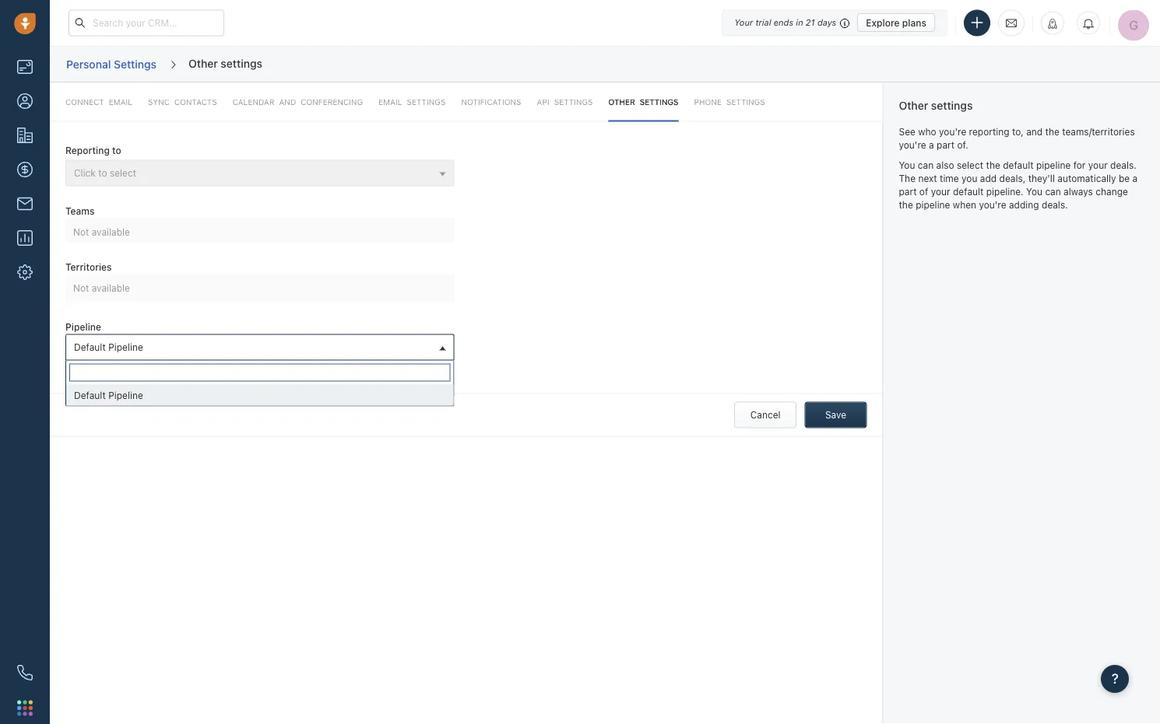 Task type: describe. For each thing, give the bounding box(es) containing it.
add
[[980, 173, 997, 184]]

default pipeline for default pipeline dropdown button
[[74, 342, 143, 353]]

to for reporting
[[112, 145, 121, 156]]

you can also select the default pipeline for your deals. the next time you add deals, they'll automatically be a part of your default pipeline. you can always change the pipeline when you're adding deals.
[[899, 160, 1138, 210]]

personal settings link
[[65, 52, 157, 76]]

pipeline.
[[986, 186, 1024, 197]]

what's new image
[[1047, 18, 1058, 29]]

for
[[1074, 160, 1086, 170]]

not available for teams
[[73, 227, 130, 238]]

Search your CRM... text field
[[69, 10, 224, 36]]

0 vertical spatial your
[[1088, 160, 1108, 170]]

cancel button
[[734, 402, 797, 429]]

see
[[899, 126, 916, 137]]

a inside you can also select the default pipeline for your deals. the next time you add deals, they'll automatically be a part of your default pipeline. you can always change the pipeline when you're adding deals.
[[1133, 173, 1138, 184]]

manage sales pipelines link
[[54, 366, 193, 378]]

other settings inside tab panel
[[608, 97, 679, 106]]

default pipeline list box
[[66, 385, 454, 406]]

manage sales pipelines
[[79, 366, 181, 377]]

be
[[1119, 173, 1130, 184]]

to,
[[1012, 126, 1024, 137]]

1 vertical spatial deals.
[[1042, 200, 1068, 210]]

personal settings
[[66, 57, 157, 70]]

0 vertical spatial default
[[1003, 160, 1034, 170]]

phone element
[[9, 658, 40, 689]]

1 horizontal spatial the
[[986, 160, 1000, 170]]

part inside you can also select the default pipeline for your deals. the next time you add deals, they'll automatically be a part of your default pipeline. you can always change the pipeline when you're adding deals.
[[899, 186, 917, 197]]

notifications
[[461, 97, 521, 106]]

personal
[[66, 57, 111, 70]]

of.
[[957, 140, 968, 150]]

reporting to
[[65, 145, 121, 156]]

also
[[936, 160, 954, 170]]

always
[[1064, 186, 1093, 197]]

your
[[734, 18, 753, 28]]

manage
[[79, 366, 114, 377]]

conferencing
[[301, 97, 363, 106]]

calendar and conferencing
[[233, 97, 363, 106]]

territories
[[65, 262, 112, 273]]

reporting
[[969, 126, 1010, 137]]

1 vertical spatial you
[[1026, 186, 1043, 197]]

save button
[[805, 402, 867, 429]]

connect email
[[65, 97, 132, 106]]

a inside the see who you're reporting to, and the teams/territories you're a part of.
[[929, 140, 934, 150]]

in
[[796, 18, 803, 28]]

api
[[537, 97, 549, 106]]

time
[[940, 173, 959, 184]]

0 horizontal spatial you
[[899, 160, 915, 170]]

select inside click to select button
[[110, 167, 136, 178]]

settings up calendar
[[221, 57, 262, 70]]

not available for territories
[[73, 283, 130, 294]]

pipeline for default pipeline dropdown button
[[108, 342, 143, 353]]

phone settings
[[694, 97, 765, 106]]

21
[[806, 18, 815, 28]]

contacts
[[174, 97, 217, 106]]

pipeline for default pipeline list box at the left bottom of the page
[[108, 390, 143, 401]]

reporting
[[65, 145, 110, 156]]

the
[[899, 173, 916, 184]]

2 horizontal spatial other
[[899, 99, 928, 112]]

they'll
[[1028, 173, 1055, 184]]

click
[[74, 167, 96, 178]]

0 horizontal spatial can
[[918, 160, 934, 170]]

settings for personal settings
[[114, 57, 157, 70]]

default pipeline for default pipeline list box at the left bottom of the page
[[74, 390, 143, 401]]

0 horizontal spatial you're
[[899, 140, 926, 150]]



Task type: locate. For each thing, give the bounding box(es) containing it.
explore plans link
[[857, 13, 935, 32]]

1 horizontal spatial other
[[608, 97, 635, 106]]

deals,
[[999, 173, 1026, 184]]

not down teams
[[73, 227, 89, 238]]

0 horizontal spatial settings
[[114, 57, 157, 70]]

0 horizontal spatial other
[[189, 57, 218, 70]]

settings inside api settings link
[[554, 97, 593, 106]]

tab panel containing reporting to
[[50, 83, 883, 438]]

1 horizontal spatial deals.
[[1110, 160, 1137, 170]]

when
[[953, 200, 976, 210]]

pipeline down manage sales pipelines link
[[108, 390, 143, 401]]

you're down pipeline. at the top right of the page
[[979, 200, 1007, 210]]

your up automatically on the top
[[1088, 160, 1108, 170]]

1 vertical spatial and
[[1026, 126, 1043, 137]]

default down you
[[953, 186, 984, 197]]

phone image
[[17, 666, 33, 681]]

of
[[919, 186, 928, 197]]

connect
[[65, 97, 104, 106]]

not for territories
[[73, 283, 89, 294]]

default pipeline
[[74, 342, 143, 353], [74, 390, 143, 401]]

not available
[[73, 227, 130, 238], [73, 283, 130, 294]]

you're inside you can also select the default pipeline for your deals. the next time you add deals, they'll automatically be a part of your default pipeline. you can always change the pipeline when you're adding deals.
[[979, 200, 1007, 210]]

adding
[[1009, 200, 1039, 210]]

0 horizontal spatial deals.
[[1042, 200, 1068, 210]]

settings inside email settings link
[[407, 97, 446, 106]]

available for teams
[[92, 227, 130, 238]]

default pipeline option
[[66, 385, 454, 406]]

cancel
[[750, 410, 781, 421]]

default pipeline down 'manage'
[[74, 390, 143, 401]]

default up deals,
[[1003, 160, 1034, 170]]

default for default pipeline dropdown button
[[74, 342, 106, 353]]

to up click to select
[[112, 145, 121, 156]]

phone settings link
[[694, 83, 765, 122]]

0 vertical spatial part
[[937, 140, 955, 150]]

1 vertical spatial not available
[[73, 283, 130, 294]]

phone
[[694, 97, 722, 106]]

0 vertical spatial and
[[279, 97, 296, 106]]

ends
[[774, 18, 794, 28]]

1 vertical spatial pipeline
[[108, 342, 143, 353]]

you up the
[[899, 160, 915, 170]]

not available down territories
[[73, 283, 130, 294]]

1 vertical spatial available
[[92, 283, 130, 294]]

available
[[92, 227, 130, 238], [92, 283, 130, 294]]

0 vertical spatial to
[[112, 145, 121, 156]]

1 vertical spatial pipeline
[[916, 200, 950, 210]]

email
[[109, 97, 132, 106]]

1 default from the top
[[74, 342, 106, 353]]

0 horizontal spatial select
[[110, 167, 136, 178]]

deals.
[[1110, 160, 1137, 170], [1042, 200, 1068, 210]]

not available down teams
[[73, 227, 130, 238]]

0 horizontal spatial to
[[98, 167, 107, 178]]

settings
[[221, 57, 262, 70], [640, 97, 679, 106], [726, 97, 765, 106], [931, 99, 973, 112]]

1 horizontal spatial a
[[1133, 173, 1138, 184]]

2 vertical spatial pipeline
[[108, 390, 143, 401]]

who
[[918, 126, 936, 137]]

1 vertical spatial a
[[1133, 173, 1138, 184]]

tab panel
[[50, 83, 883, 438]]

trial
[[756, 18, 771, 28]]

0 vertical spatial you're
[[939, 126, 966, 137]]

0 vertical spatial pipeline
[[65, 322, 101, 333]]

pipelines
[[142, 366, 181, 377]]

settings right phone
[[726, 97, 765, 106]]

you down they'll
[[1026, 186, 1043, 197]]

2 not from the top
[[73, 283, 89, 294]]

the inside the see who you're reporting to, and the teams/territories you're a part of.
[[1045, 126, 1060, 137]]

a right be
[[1133, 173, 1138, 184]]

pipeline down of
[[916, 200, 950, 210]]

email settings
[[379, 97, 446, 106]]

1 horizontal spatial part
[[937, 140, 955, 150]]

part
[[937, 140, 955, 150], [899, 186, 917, 197]]

0 vertical spatial not available
[[73, 227, 130, 238]]

1 vertical spatial you're
[[899, 140, 926, 150]]

click to select button
[[65, 160, 455, 187]]

available for territories
[[92, 283, 130, 294]]

can
[[918, 160, 934, 170], [1045, 186, 1061, 197]]

1 vertical spatial to
[[98, 167, 107, 178]]

to for click
[[98, 167, 107, 178]]

you're up the of.
[[939, 126, 966, 137]]

your trial ends in 21 days
[[734, 18, 836, 28]]

other
[[189, 57, 218, 70], [608, 97, 635, 106], [899, 99, 928, 112]]

email settings link
[[379, 83, 446, 122]]

not down territories
[[73, 283, 89, 294]]

0 horizontal spatial your
[[931, 186, 950, 197]]

explore plans
[[866, 17, 927, 28]]

2 not available from the top
[[73, 283, 130, 294]]

1 vertical spatial default
[[953, 186, 984, 197]]

default pipeline inside dropdown button
[[74, 342, 143, 353]]

default for default pipeline list box at the left bottom of the page
[[74, 390, 106, 401]]

part down the
[[899, 186, 917, 197]]

2 vertical spatial the
[[899, 200, 913, 210]]

save
[[825, 410, 846, 421]]

connect email link
[[65, 83, 132, 122]]

settings up email
[[114, 57, 157, 70]]

your down time
[[931, 186, 950, 197]]

1 horizontal spatial your
[[1088, 160, 1108, 170]]

pipeline inside option
[[108, 390, 143, 401]]

pipeline
[[1036, 160, 1071, 170], [916, 200, 950, 210]]

and right calendar
[[279, 97, 296, 106]]

settings for email settings
[[407, 97, 446, 106]]

select
[[957, 160, 984, 170], [110, 167, 136, 178]]

1 horizontal spatial settings
[[407, 97, 446, 106]]

1 horizontal spatial you
[[1026, 186, 1043, 197]]

1 vertical spatial default
[[74, 390, 106, 401]]

default inside option
[[74, 390, 106, 401]]

1 horizontal spatial other settings
[[608, 97, 679, 106]]

pipeline up 'manage'
[[65, 322, 101, 333]]

other settings up calendar
[[189, 57, 262, 70]]

1 horizontal spatial to
[[112, 145, 121, 156]]

pipeline
[[65, 322, 101, 333], [108, 342, 143, 353], [108, 390, 143, 401]]

settings left phone
[[640, 97, 679, 106]]

can up next
[[918, 160, 934, 170]]

a
[[929, 140, 934, 150], [1133, 173, 1138, 184]]

0 horizontal spatial the
[[899, 200, 913, 210]]

default down 'manage'
[[74, 390, 106, 401]]

not
[[73, 227, 89, 238], [73, 283, 89, 294]]

plans
[[902, 17, 927, 28]]

teams/territories
[[1062, 126, 1135, 137]]

part left the of.
[[937, 140, 955, 150]]

to
[[112, 145, 121, 156], [98, 167, 107, 178]]

None search field
[[69, 364, 451, 382]]

other settings
[[189, 57, 262, 70], [608, 97, 679, 106], [899, 99, 973, 112]]

sales
[[117, 366, 139, 377]]

automatically
[[1058, 173, 1116, 184]]

default pipeline button
[[65, 334, 455, 361]]

other settings link
[[608, 83, 679, 122]]

1 horizontal spatial can
[[1045, 186, 1061, 197]]

settings inside personal settings link
[[114, 57, 157, 70]]

0 vertical spatial available
[[92, 227, 130, 238]]

1 available from the top
[[92, 227, 130, 238]]

change
[[1096, 186, 1128, 197]]

can down they'll
[[1045, 186, 1061, 197]]

0 horizontal spatial pipeline
[[916, 200, 950, 210]]

other inside tab list
[[608, 97, 635, 106]]

0 vertical spatial deals.
[[1110, 160, 1137, 170]]

sync
[[148, 97, 170, 106]]

not for teams
[[73, 227, 89, 238]]

deals. down always
[[1042, 200, 1068, 210]]

other settings up who
[[899, 99, 973, 112]]

1 not from the top
[[73, 227, 89, 238]]

0 vertical spatial default
[[74, 342, 106, 353]]

available down territories
[[92, 283, 130, 294]]

2 default from the top
[[74, 390, 106, 401]]

2 horizontal spatial settings
[[554, 97, 593, 106]]

1 horizontal spatial pipeline
[[1036, 160, 1071, 170]]

tab list
[[50, 83, 883, 122]]

you're
[[939, 126, 966, 137], [899, 140, 926, 150], [979, 200, 1007, 210]]

to right click
[[98, 167, 107, 178]]

0 vertical spatial a
[[929, 140, 934, 150]]

see who you're reporting to, and the teams/territories you're a part of.
[[899, 126, 1135, 150]]

settings inside "link"
[[726, 97, 765, 106]]

1 vertical spatial default pipeline
[[74, 390, 143, 401]]

other up see on the top of the page
[[899, 99, 928, 112]]

1 vertical spatial can
[[1045, 186, 1061, 197]]

0 horizontal spatial part
[[899, 186, 917, 197]]

1 vertical spatial part
[[899, 186, 917, 197]]

1 horizontal spatial default
[[1003, 160, 1034, 170]]

default inside dropdown button
[[74, 342, 106, 353]]

default pipeline up 'manage'
[[74, 342, 143, 353]]

1 horizontal spatial you're
[[939, 126, 966, 137]]

to inside click to select button
[[98, 167, 107, 178]]

0 horizontal spatial other settings
[[189, 57, 262, 70]]

other right api settings
[[608, 97, 635, 106]]

2 horizontal spatial other settings
[[899, 99, 973, 112]]

default pipeline inside option
[[74, 390, 143, 401]]

days
[[818, 18, 836, 28]]

tab list containing connect email
[[50, 83, 883, 122]]

the up add
[[986, 160, 1000, 170]]

2 vertical spatial you're
[[979, 200, 1007, 210]]

deals. up be
[[1110, 160, 1137, 170]]

settings up who
[[931, 99, 973, 112]]

pipeline up the "sales"
[[108, 342, 143, 353]]

settings for api settings
[[554, 97, 593, 106]]

explore
[[866, 17, 900, 28]]

other up contacts
[[189, 57, 218, 70]]

1 vertical spatial your
[[931, 186, 950, 197]]

default up 'manage'
[[74, 342, 106, 353]]

you
[[899, 160, 915, 170], [1026, 186, 1043, 197]]

pipeline inside dropdown button
[[108, 342, 143, 353]]

notifications link
[[461, 83, 521, 122]]

2 available from the top
[[92, 283, 130, 294]]

calendar and conferencing link
[[233, 83, 363, 122]]

settings
[[114, 57, 157, 70], [407, 97, 446, 106], [554, 97, 593, 106]]

and
[[279, 97, 296, 106], [1026, 126, 1043, 137]]

the right to,
[[1045, 126, 1060, 137]]

select inside you can also select the default pipeline for your deals. the next time you add deals, they'll automatically be a part of your default pipeline. you can always change the pipeline when you're adding deals.
[[957, 160, 984, 170]]

sync contacts link
[[148, 83, 217, 122]]

you're down see on the top of the page
[[899, 140, 926, 150]]

0 horizontal spatial a
[[929, 140, 934, 150]]

email
[[379, 97, 402, 106]]

0 vertical spatial the
[[1045, 126, 1060, 137]]

you
[[962, 173, 978, 184]]

pipeline up they'll
[[1036, 160, 1071, 170]]

and inside tab list
[[279, 97, 296, 106]]

other settings left phone
[[608, 97, 679, 106]]

1 default pipeline from the top
[[74, 342, 143, 353]]

2 default pipeline from the top
[[74, 390, 143, 401]]

api settings
[[537, 97, 593, 106]]

the down the
[[899, 200, 913, 210]]

2 horizontal spatial the
[[1045, 126, 1060, 137]]

select down reporting to
[[110, 167, 136, 178]]

and right to,
[[1026, 126, 1043, 137]]

sync contacts
[[148, 97, 217, 106]]

default
[[1003, 160, 1034, 170], [953, 186, 984, 197]]

your
[[1088, 160, 1108, 170], [931, 186, 950, 197]]

calendar
[[233, 97, 274, 106]]

0 vertical spatial you
[[899, 160, 915, 170]]

1 vertical spatial the
[[986, 160, 1000, 170]]

0 vertical spatial can
[[918, 160, 934, 170]]

a down who
[[929, 140, 934, 150]]

part inside the see who you're reporting to, and the teams/territories you're a part of.
[[937, 140, 955, 150]]

2 horizontal spatial you're
[[979, 200, 1007, 210]]

0 horizontal spatial default
[[953, 186, 984, 197]]

api settings link
[[537, 83, 593, 122]]

0 vertical spatial pipeline
[[1036, 160, 1071, 170]]

send email image
[[1006, 17, 1017, 29]]

available down teams
[[92, 227, 130, 238]]

the
[[1045, 126, 1060, 137], [986, 160, 1000, 170], [899, 200, 913, 210]]

1 horizontal spatial and
[[1026, 126, 1043, 137]]

freshworks switcher image
[[17, 701, 33, 717]]

0 vertical spatial not
[[73, 227, 89, 238]]

click to select
[[74, 167, 136, 178]]

1 horizontal spatial select
[[957, 160, 984, 170]]

1 not available from the top
[[73, 227, 130, 238]]

teams
[[65, 206, 95, 217]]

0 vertical spatial default pipeline
[[74, 342, 143, 353]]

settings right email
[[407, 97, 446, 106]]

and inside the see who you're reporting to, and the teams/territories you're a part of.
[[1026, 126, 1043, 137]]

select up you
[[957, 160, 984, 170]]

settings right api
[[554, 97, 593, 106]]

0 horizontal spatial and
[[279, 97, 296, 106]]

1 vertical spatial not
[[73, 283, 89, 294]]

next
[[918, 173, 937, 184]]



Task type: vqa. For each thing, say whether or not it's contained in the screenshot.
Settings corresponding to Personal Settings
yes



